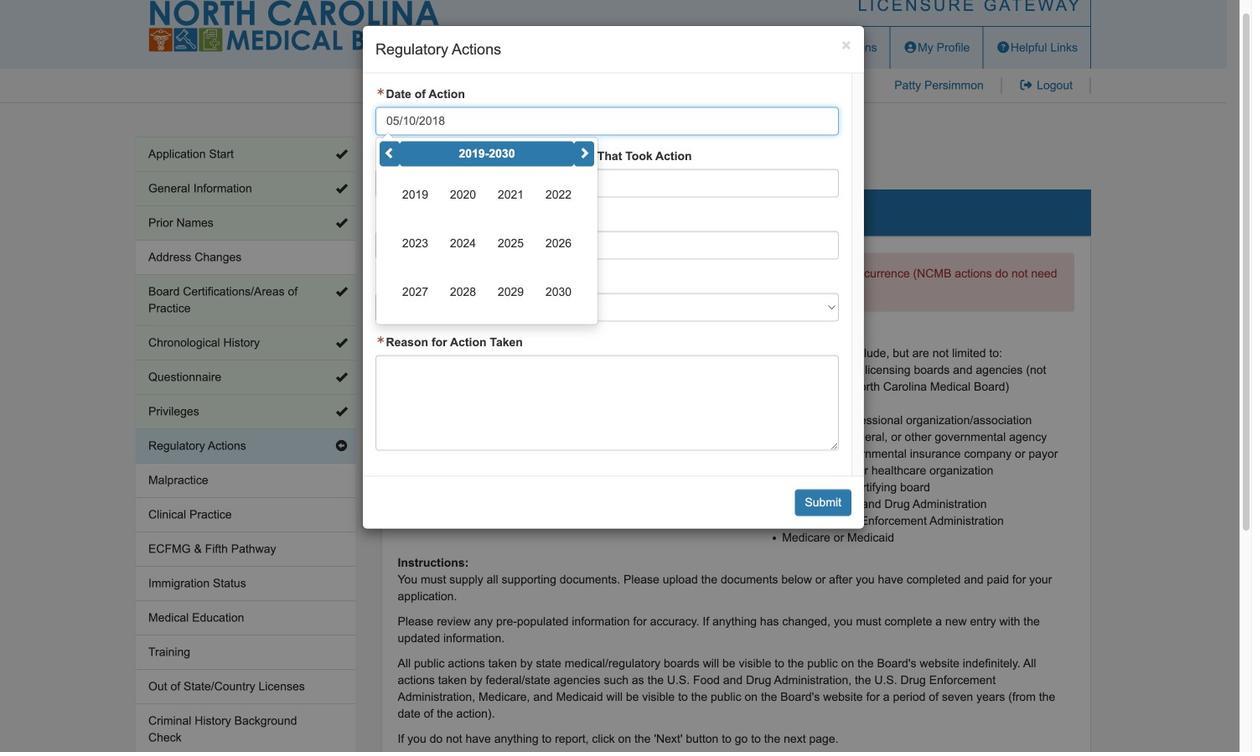 Task type: describe. For each thing, give the bounding box(es) containing it.
1 ok image from the top
[[336, 286, 348, 298]]

3 ok image from the top
[[336, 217, 348, 229]]

2 ok image from the top
[[336, 183, 348, 195]]

question circle image
[[996, 42, 1011, 53]]

2 ok image from the top
[[336, 337, 348, 349]]

circle arrow left image
[[336, 440, 348, 452]]

user circle image
[[903, 42, 918, 53]]



Task type: vqa. For each thing, say whether or not it's contained in the screenshot.
The Plus image
no



Task type: locate. For each thing, give the bounding box(es) containing it.
0 vertical spatial ok image
[[336, 286, 348, 298]]

fw image
[[376, 88, 386, 96], [376, 212, 386, 220], [376, 336, 386, 344]]

MM/DD/YYYY text field
[[376, 107, 839, 136]]

1 vertical spatial fw image
[[376, 212, 386, 220]]

north carolina medical board logo image
[[148, 0, 442, 52]]

ok image
[[336, 286, 348, 298], [336, 337, 348, 349], [336, 371, 348, 383]]

1 vertical spatial fw image
[[376, 274, 386, 282]]

None text field
[[376, 169, 839, 198], [376, 231, 839, 260], [376, 355, 839, 451], [376, 169, 839, 198], [376, 231, 839, 260], [376, 355, 839, 451]]

2 fw image from the top
[[376, 212, 386, 220]]

0 vertical spatial fw image
[[376, 150, 386, 158]]

next decade image
[[579, 147, 590, 159]]

3 ok image from the top
[[336, 371, 348, 383]]

1 fw image from the top
[[376, 88, 386, 96]]

2 vertical spatial ok image
[[336, 371, 348, 383]]

fw image
[[376, 150, 386, 158], [376, 274, 386, 282]]

1 ok image from the top
[[336, 148, 348, 160]]

3 fw image from the top
[[376, 336, 386, 344]]

ok image
[[336, 148, 348, 160], [336, 183, 348, 195], [336, 217, 348, 229], [336, 406, 348, 418]]

1 vertical spatial ok image
[[336, 337, 348, 349]]

2 fw image from the top
[[376, 274, 386, 282]]

4 ok image from the top
[[336, 406, 348, 418]]

2 vertical spatial fw image
[[376, 336, 386, 344]]

previous decade image
[[384, 147, 396, 159]]

1 fw image from the top
[[376, 150, 386, 158]]

None submit
[[795, 489, 852, 516]]

0 vertical spatial fw image
[[376, 88, 386, 96]]

sign out image
[[1019, 79, 1034, 91]]



